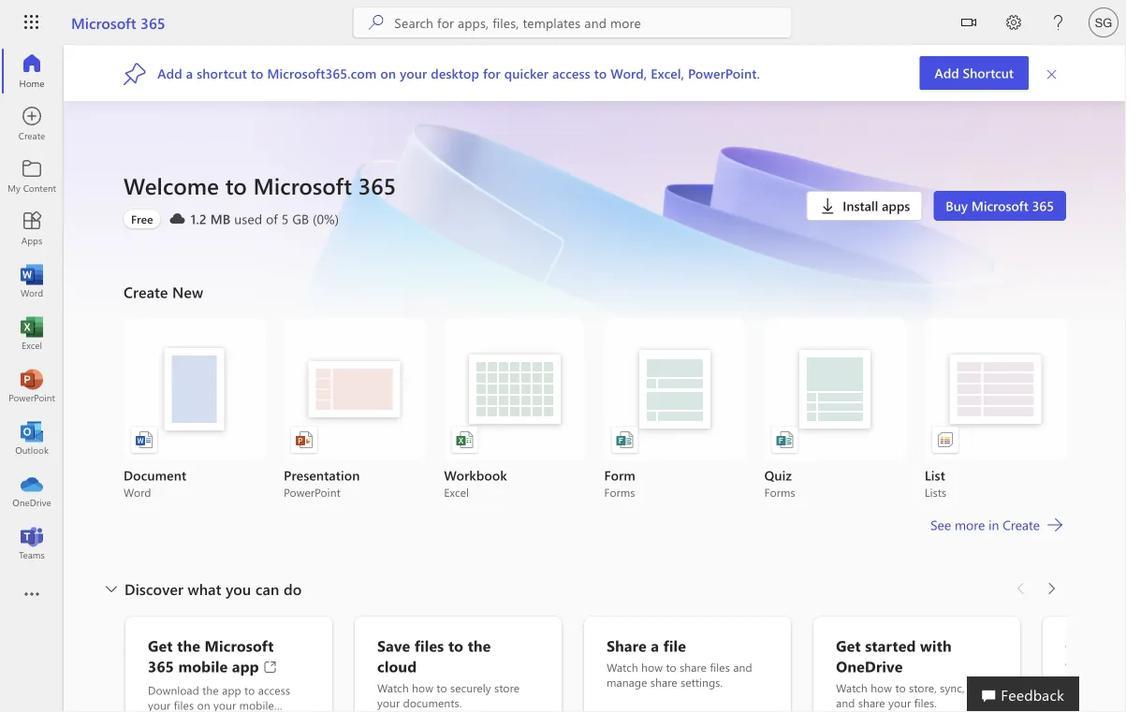 Task type: locate. For each thing, give the bounding box(es) containing it.
to inside get started with onedrive watch how to store, sync, and share your files.
[[895, 681, 906, 696]]

1 horizontal spatial on
[[380, 64, 396, 82]]

1 vertical spatial on
[[197, 698, 210, 712]]

a
[[186, 64, 193, 82], [651, 636, 659, 656]]

0 horizontal spatial files
[[174, 698, 194, 712]]

buy microsoft 365 button
[[934, 191, 1066, 221]]

microsoft inside get the microsoft 365 mobile app
[[205, 636, 274, 656]]

microsoft
[[71, 12, 136, 32], [253, 170, 352, 200], [972, 197, 1029, 214], [205, 636, 274, 656]]

powerpoint.
[[688, 64, 760, 82]]

discover what you can do
[[124, 579, 302, 599]]

1 horizontal spatial a
[[651, 636, 659, 656]]

free
[[131, 212, 153, 227]]

forms down the form
[[604, 485, 635, 500]]

0 vertical spatial on
[[380, 64, 396, 82]]

share inside get started with onedrive watch how to store, sync, and share your files.
[[858, 696, 885, 710]]

to up used
[[225, 170, 247, 200]]

powerpoint
[[284, 485, 341, 500]]

your inside the save files to the cloud watch how to securely store your documents.
[[377, 696, 400, 710]]

more
[[955, 516, 985, 534]]

watch down the collabora
[[1065, 660, 1097, 675]]

list containing document
[[124, 318, 1066, 500]]

document word
[[124, 467, 186, 500]]

on down mobile
[[197, 698, 210, 712]]

1 vertical spatial a
[[651, 636, 659, 656]]

how down share
[[641, 660, 663, 675]]

how inside the share a file watch how to share files and manage share settings.
[[641, 660, 663, 675]]

and right 'settings.' at the right of the page
[[733, 660, 752, 675]]

share right manage on the bottom
[[650, 675, 677, 690]]

1 horizontal spatial get
[[836, 636, 861, 656]]

collabora
[[1065, 636, 1126, 656]]

0 vertical spatial app
[[232, 656, 259, 676]]

1 horizontal spatial create
[[1003, 516, 1040, 534]]

on right microsoft365.com on the left top
[[380, 64, 396, 82]]

presentation
[[284, 467, 360, 484]]

1 vertical spatial and
[[836, 696, 855, 710]]

forms
[[604, 485, 635, 500], [764, 485, 795, 500]]

how down onedrive
[[871, 681, 892, 696]]

store,
[[909, 681, 937, 696]]

lists
[[925, 485, 947, 500]]

0 horizontal spatial create
[[124, 282, 168, 302]]

discover
[[124, 579, 183, 599]]

1 vertical spatial files
[[710, 660, 730, 675]]

2 forms from the left
[[764, 485, 795, 500]]

workbook
[[444, 467, 507, 484]]

0 horizontal spatial access
[[258, 683, 290, 698]]

the up securely
[[468, 636, 491, 656]]

securely
[[450, 681, 491, 696]]

add right a2hs icon
[[157, 64, 182, 82]]

share
[[680, 660, 707, 675], [650, 675, 677, 690], [858, 696, 885, 710]]

your left files.
[[888, 696, 911, 710]]

watch down cloud
[[377, 681, 409, 696]]

app down mobile
[[222, 683, 241, 698]]

teams image
[[22, 534, 41, 552]]

add a shortcut to microsoft365.com on your desktop for quicker access to word, excel, powerpoint.
[[157, 64, 760, 82]]

quicker
[[504, 64, 549, 82]]

install apps button
[[806, 191, 922, 221]]

a for shortcut
[[186, 64, 193, 82]]

what
[[188, 579, 221, 599]]

0 horizontal spatial and
[[733, 660, 752, 675]]

cloud
[[377, 656, 417, 676]]

dismiss this dialog image
[[1046, 65, 1059, 81]]

mobile
[[178, 656, 228, 676]]

1 horizontal spatial share
[[680, 660, 707, 675]]

2 horizontal spatial files
[[710, 660, 730, 675]]

forms down quiz
[[764, 485, 795, 500]]

word,
[[611, 64, 647, 82]]

0 vertical spatial and
[[733, 660, 752, 675]]

sync,
[[940, 681, 965, 696]]

access right quicker
[[552, 64, 590, 82]]

create
[[124, 282, 168, 302], [1003, 516, 1040, 534]]

None search field
[[353, 7, 791, 37]]

microsoft up gb
[[253, 170, 352, 200]]

document
[[124, 467, 186, 484]]

get up download
[[148, 636, 173, 656]]

for
[[483, 64, 501, 82]]

quiz
[[764, 467, 792, 484]]

list lists
[[925, 467, 947, 500]]

0 vertical spatial a
[[186, 64, 193, 82]]

a for file
[[651, 636, 659, 656]]

download
[[148, 683, 199, 698]]

create right in
[[1003, 516, 1040, 534]]

(0%)
[[313, 210, 339, 227]]

your
[[400, 64, 427, 82], [377, 696, 400, 710], [888, 696, 911, 710], [148, 698, 171, 712], [213, 698, 236, 712]]

files
[[414, 636, 444, 656], [710, 660, 730, 675], [174, 698, 194, 712]]

add
[[935, 64, 959, 81], [157, 64, 182, 82]]

home image
[[22, 62, 41, 81]]

the inside get the microsoft 365 mobile app
[[177, 636, 200, 656]]

excel image
[[22, 324, 41, 343]]

sg button
[[1081, 0, 1126, 45]]

0 horizontal spatial a
[[186, 64, 193, 82]]

excel
[[444, 485, 469, 500]]

apps
[[882, 197, 910, 214]]

get the microsoft 365 mobile app
[[148, 636, 274, 676]]

buy
[[946, 197, 968, 214]]

0 vertical spatial files
[[414, 636, 444, 656]]

welcome to microsoft 365
[[124, 170, 396, 200]]

to left securely
[[437, 681, 447, 696]]

app
[[232, 656, 259, 676], [222, 683, 241, 698]]

add left shortcut on the right of page
[[935, 64, 959, 81]]

to left store,
[[895, 681, 906, 696]]

files inside download the app to access your files on your mobil
[[174, 698, 194, 712]]

watch inside collabora watch how t
[[1065, 660, 1097, 675]]

navigation
[[0, 45, 64, 569]]

on
[[380, 64, 396, 82], [197, 698, 210, 712]]

1 horizontal spatial forms
[[764, 485, 795, 500]]

and down onedrive
[[836, 696, 855, 710]]

the down mobile
[[202, 683, 219, 698]]

the
[[177, 636, 200, 656], [468, 636, 491, 656], [202, 683, 219, 698]]

0 horizontal spatial forms
[[604, 485, 635, 500]]

buy microsoft 365
[[946, 197, 1054, 214]]

the inside the save files to the cloud watch how to securely store your documents.
[[468, 636, 491, 656]]

add inside button
[[935, 64, 959, 81]]

how down cloud
[[412, 681, 433, 696]]

1 vertical spatial access
[[258, 683, 290, 698]]

share down file
[[680, 660, 707, 675]]

2 vertical spatial files
[[174, 698, 194, 712]]

how left the t
[[1100, 660, 1122, 675]]

feedback button
[[967, 677, 1079, 712]]

the for access
[[202, 683, 219, 698]]

0 horizontal spatial add
[[157, 64, 182, 82]]

the inside download the app to access your files on your mobil
[[202, 683, 219, 698]]

and
[[733, 660, 752, 675], [836, 696, 855, 710]]

0 horizontal spatial the
[[177, 636, 200, 656]]

microsoft 365 banner
[[0, 0, 1126, 48]]

microsoft up a2hs icon
[[71, 12, 136, 32]]

0 horizontal spatial get
[[148, 636, 173, 656]]

2 horizontal spatial the
[[468, 636, 491, 656]]

watch inside the share a file watch how to share files and manage share settings.
[[607, 660, 638, 675]]

watch down share
[[607, 660, 638, 675]]

app up download the app to access your files on your mobil
[[232, 656, 259, 676]]

how inside collabora watch how t
[[1100, 660, 1122, 675]]

next image
[[1042, 574, 1061, 604]]

and inside get started with onedrive watch how to store, sync, and share your files.
[[836, 696, 855, 710]]

1 get from the left
[[148, 636, 173, 656]]

download the app to access your files on your mobil
[[148, 683, 290, 712]]

a left shortcut
[[186, 64, 193, 82]]

share for get started with onedrive
[[858, 696, 885, 710]]

2 horizontal spatial share
[[858, 696, 885, 710]]

to down file
[[666, 660, 676, 675]]

install
[[843, 197, 878, 214]]

presentation powerpoint
[[284, 467, 360, 500]]

list
[[124, 318, 1066, 500]]

your down cloud
[[377, 696, 400, 710]]

share down onedrive
[[858, 696, 885, 710]]

1 vertical spatial create
[[1003, 516, 1040, 534]]

files.
[[914, 696, 937, 710]]

the up mobile
[[177, 636, 200, 656]]

1 horizontal spatial add
[[935, 64, 959, 81]]

1 forms from the left
[[604, 485, 635, 500]]

microsoft up mobile
[[205, 636, 274, 656]]

watch inside get started with onedrive watch how to store, sync, and share your files.
[[836, 681, 868, 696]]

get
[[148, 636, 173, 656], [836, 636, 861, 656]]

a inside the share a file watch how to share files and manage share settings.
[[651, 636, 659, 656]]

0 horizontal spatial on
[[197, 698, 210, 712]]

t
[[1125, 660, 1126, 675]]

share a file watch how to share files and manage share settings.
[[607, 636, 752, 690]]

access
[[552, 64, 590, 82], [258, 683, 290, 698]]

access down get the microsoft 365 mobile app
[[258, 683, 290, 698]]

excel workbook image
[[455, 431, 474, 449]]

to inside download the app to access your files on your mobil
[[244, 683, 255, 698]]

2 get from the left
[[836, 636, 861, 656]]

how
[[641, 660, 663, 675], [1100, 660, 1122, 675], [412, 681, 433, 696], [871, 681, 892, 696]]

create left new
[[124, 282, 168, 302]]

to down get the microsoft 365 mobile app
[[244, 683, 255, 698]]

0 horizontal spatial share
[[650, 675, 677, 690]]

forms for form
[[604, 485, 635, 500]]

sg
[[1095, 15, 1112, 29]]

a left file
[[651, 636, 659, 656]]

watch
[[607, 660, 638, 675], [1065, 660, 1097, 675], [377, 681, 409, 696], [836, 681, 868, 696]]

1 add from the left
[[935, 64, 959, 81]]

forms inside form forms
[[604, 485, 635, 500]]

1 horizontal spatial the
[[202, 683, 219, 698]]

the for mobile
[[177, 636, 200, 656]]

1 horizontal spatial files
[[414, 636, 444, 656]]

watch down onedrive
[[836, 681, 868, 696]]

1 vertical spatial app
[[222, 683, 241, 698]]

manage
[[607, 675, 647, 690]]

get inside get the microsoft 365 mobile app
[[148, 636, 173, 656]]

none search field inside microsoft 365 banner
[[353, 7, 791, 37]]

get up onedrive
[[836, 636, 861, 656]]

1 horizontal spatial and
[[836, 696, 855, 710]]

2 add from the left
[[157, 64, 182, 82]]

0 vertical spatial access
[[552, 64, 590, 82]]

to
[[251, 64, 264, 82], [594, 64, 607, 82], [225, 170, 247, 200], [448, 636, 463, 656], [666, 660, 676, 675], [437, 681, 447, 696], [895, 681, 906, 696], [244, 683, 255, 698]]

add for add shortcut
[[935, 64, 959, 81]]

microsoft right buy
[[972, 197, 1029, 214]]

get inside get started with onedrive watch how to store, sync, and share your files.
[[836, 636, 861, 656]]



Task type: vqa. For each thing, say whether or not it's contained in the screenshot.


Task type: describe. For each thing, give the bounding box(es) containing it.
365 inside get the microsoft 365 mobile app
[[148, 656, 174, 676]]

file
[[663, 636, 686, 656]]

form
[[604, 467, 636, 484]]

powerpoint image
[[22, 376, 41, 395]]

microsoft 365
[[71, 12, 165, 32]]

a2hs image
[[124, 61, 146, 85]]

desktop
[[431, 64, 479, 82]]

get started with onedrive watch how to store, sync, and share your files.
[[836, 636, 965, 710]]

0 vertical spatial create
[[124, 282, 168, 302]]

files inside the save files to the cloud watch how to securely store your documents.
[[414, 636, 444, 656]]

do
[[284, 579, 302, 599]]

word document image
[[135, 431, 154, 449]]

outlook image
[[22, 429, 41, 447]]

1.2
[[191, 210, 207, 227]]

365 inside banner
[[140, 12, 165, 32]]

add shortcut
[[935, 64, 1014, 81]]

quiz forms
[[764, 467, 795, 500]]

add shortcut button
[[920, 56, 1029, 90]]

get for get the microsoft 365 mobile app
[[148, 636, 173, 656]]

collabora watch how t
[[1065, 636, 1126, 705]]

onedrive image
[[22, 481, 41, 500]]

how inside get started with onedrive watch how to store, sync, and share your files.
[[871, 681, 892, 696]]

mb
[[210, 210, 231, 227]]

5
[[281, 210, 289, 227]]

store
[[494, 681, 520, 696]]

with
[[920, 636, 952, 656]]

365 inside 'button'
[[1032, 197, 1054, 214]]

used
[[234, 210, 262, 227]]

your down get the microsoft 365 mobile app
[[148, 698, 171, 712]]

see more in create
[[931, 516, 1040, 534]]

microsoft365.com
[[267, 64, 377, 82]]

save files to the cloud watch how to securely store your documents.
[[377, 636, 520, 710]]

apps image
[[22, 219, 41, 238]]

view more apps image
[[22, 586, 41, 605]]

word image
[[22, 271, 41, 290]]

new
[[172, 282, 203, 302]]

word
[[124, 485, 151, 500]]

files inside the share a file watch how to share files and manage share settings.
[[710, 660, 730, 675]]

share
[[607, 636, 647, 656]]

1.2 mb used of 5 gb (0%)
[[191, 210, 339, 227]]

install apps
[[843, 197, 910, 214]]

your left desktop
[[400, 64, 427, 82]]

you
[[226, 579, 251, 599]]

new quiz image
[[776, 431, 794, 449]]

this account doesn't have a microsoft 365 subscription. click to view your benefits. tooltip
[[124, 210, 161, 228]]

shortcut
[[963, 64, 1014, 81]]

on inside download the app to access your files on your mobil
[[197, 698, 210, 712]]

watch inside the save files to the cloud watch how to securely store your documents.
[[377, 681, 409, 696]]

create new element
[[124, 277, 1066, 574]]

form forms
[[604, 467, 636, 500]]

forms for quiz
[[764, 485, 795, 500]]

save
[[377, 636, 410, 656]]

your down mobile
[[213, 698, 236, 712]]

lists list image
[[936, 431, 955, 449]]

of
[[266, 210, 278, 227]]

Search box. Suggestions appear as you type. search field
[[394, 7, 791, 37]]

microsoft inside banner
[[71, 12, 136, 32]]

how inside the save files to the cloud watch how to securely store your documents.
[[412, 681, 433, 696]]

microsoft inside 'button'
[[972, 197, 1029, 214]]

excel,
[[651, 64, 684, 82]]

documents.
[[403, 696, 462, 710]]

create new
[[124, 282, 203, 302]]

my content image
[[22, 167, 41, 185]]

in
[[989, 516, 999, 534]]

feedback
[[1001, 684, 1064, 704]]

see
[[931, 516, 951, 534]]

see more in create link
[[929, 514, 1066, 536]]

app inside download the app to access your files on your mobil
[[222, 683, 241, 698]]

settings.
[[681, 675, 723, 690]]

app inside get the microsoft 365 mobile app
[[232, 656, 259, 676]]

access inside download the app to access your files on your mobil
[[258, 683, 290, 698]]

forms survey image
[[615, 431, 634, 449]]

to right shortcut
[[251, 64, 264, 82]]

your inside get started with onedrive watch how to store, sync, and share your files.
[[888, 696, 911, 710]]

add for add a shortcut to microsoft365.com on your desktop for quicker access to word, excel, powerpoint.
[[157, 64, 182, 82]]

welcome
[[124, 170, 219, 200]]

and inside the share a file watch how to share files and manage share settings.
[[733, 660, 752, 675]]

shortcut
[[197, 64, 247, 82]]

onedrive
[[836, 656, 903, 676]]

 button
[[946, 0, 991, 48]]

gb
[[292, 210, 309, 227]]

workbook excel
[[444, 467, 507, 500]]

can
[[255, 579, 279, 599]]

started
[[865, 636, 916, 656]]

create image
[[22, 114, 41, 133]]

powerpoint presentation image
[[295, 431, 314, 449]]

list
[[925, 467, 945, 484]]

to left word,
[[594, 64, 607, 82]]


[[961, 15, 976, 30]]

to up securely
[[448, 636, 463, 656]]

get for get started with onedrive watch how to store, sync, and share your files.
[[836, 636, 861, 656]]

discover what you can do button
[[98, 574, 306, 604]]

share for share a file
[[650, 675, 677, 690]]

to inside the share a file watch how to share files and manage share settings.
[[666, 660, 676, 675]]

1 horizontal spatial access
[[552, 64, 590, 82]]



